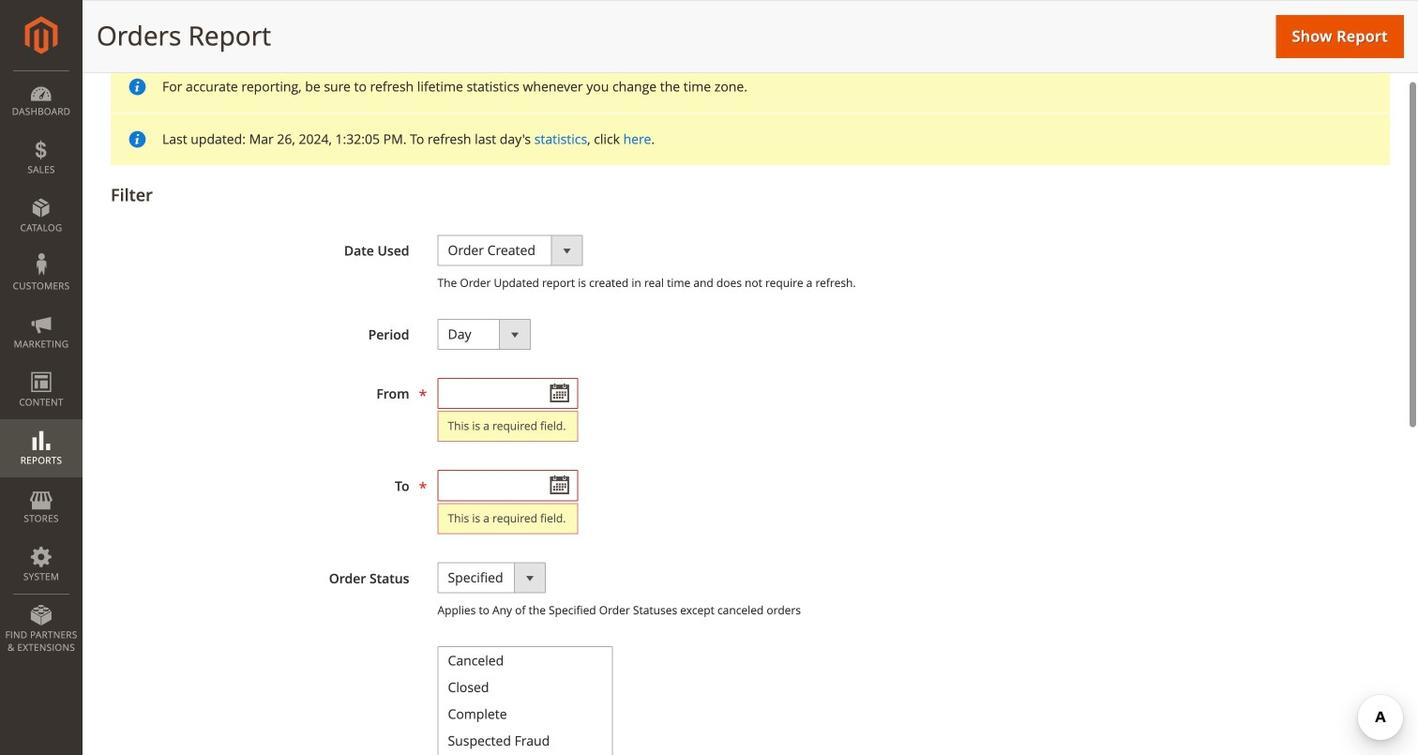 Task type: locate. For each thing, give the bounding box(es) containing it.
magento admin panel image
[[25, 16, 58, 54]]

menu bar
[[0, 70, 83, 664]]

None text field
[[438, 378, 579, 409], [438, 470, 579, 501], [438, 378, 579, 409], [438, 470, 579, 501]]



